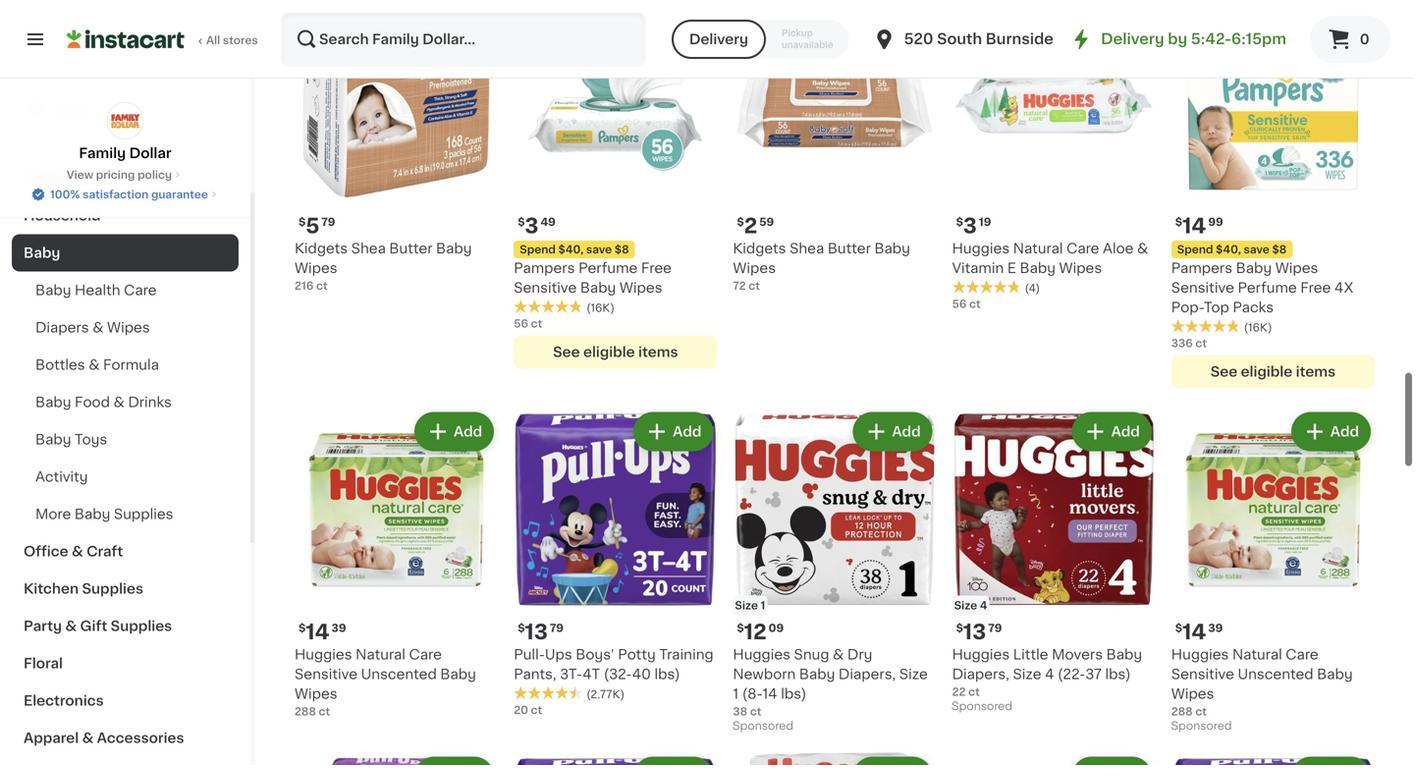 Task type: locate. For each thing, give the bounding box(es) containing it.
4 left (22-
[[1045, 667, 1054, 681]]

see down "pampers perfume free sensitive baby wipes"
[[553, 345, 580, 359]]

0 vertical spatial see eligible items
[[553, 345, 678, 359]]

bottles & formula link
[[12, 346, 239, 384]]

baby inside huggies snug & dry newborn baby diapers, size 1 (8-14 lbs) 38 ct
[[799, 667, 835, 681]]

kidgets inside the kidgets shea butter baby wipes 216 ct
[[295, 241, 348, 255]]

1 horizontal spatial delivery
[[1101, 32, 1165, 46]]

baby food & drinks link
[[12, 384, 239, 421]]

$ 2 59
[[737, 215, 774, 236]]

unscented
[[361, 667, 437, 681], [1238, 667, 1314, 681]]

1 horizontal spatial 1
[[761, 600, 765, 611]]

1 vertical spatial 4
[[1045, 667, 1054, 681]]

& right "food"
[[113, 395, 125, 409]]

2
[[744, 215, 758, 236]]

1 horizontal spatial pampers
[[1172, 261, 1233, 275]]

1 inside huggies snug & dry newborn baby diapers, size 1 (8-14 lbs) 38 ct
[[733, 687, 739, 701]]

13 for pull-ups boys' potty training pants, 3t-4t (32-40 lbs)
[[525, 622, 548, 642]]

gift
[[80, 619, 107, 633]]

1 horizontal spatial unscented
[[1238, 667, 1314, 681]]

free inside "pampers perfume free sensitive baby wipes"
[[641, 261, 672, 275]]

0 horizontal spatial items
[[638, 345, 678, 359]]

more baby supplies link
[[12, 496, 239, 533]]

$40, up "pampers perfume free sensitive baby wipes"
[[558, 244, 584, 255]]

56 ct for 3
[[952, 298, 981, 309]]

kidgets down the $ 2 59
[[733, 241, 786, 255]]

supplies inside kitchen supplies link
[[82, 582, 143, 596]]

sponsored badge image
[[952, 701, 1012, 713], [733, 721, 793, 732], [1172, 721, 1231, 732]]

1 vertical spatial 1
[[733, 687, 739, 701]]

0 horizontal spatial 79
[[321, 216, 335, 227]]

79 for kidgets shea butter baby wipes
[[321, 216, 335, 227]]

0 vertical spatial 56
[[952, 298, 967, 309]]

butter inside kidgets shea butter baby wipes 72 ct
[[828, 241, 871, 255]]

79 for pull-ups boys' potty training pants, 3t-4t (32-40 lbs)
[[550, 623, 564, 634]]

0 horizontal spatial spend
[[520, 244, 556, 255]]

79 up huggies little movers baby diapers, size 4 (22-37 lbs) 22 ct
[[988, 623, 1002, 634]]

1 horizontal spatial free
[[1301, 281, 1331, 294]]

diapers & wipes
[[35, 321, 150, 334]]

1 vertical spatial see eligible items
[[1211, 365, 1336, 378]]

product group
[[295, 2, 498, 293], [514, 2, 717, 369], [733, 2, 937, 293], [952, 2, 1156, 312], [1172, 2, 1375, 388], [295, 408, 498, 719], [514, 408, 717, 718], [733, 408, 937, 737], [952, 408, 1156, 718], [1172, 408, 1375, 737], [295, 753, 498, 765], [514, 753, 717, 765], [733, 753, 937, 765], [952, 753, 1156, 765], [1172, 753, 1375, 765]]

save
[[586, 244, 612, 255], [1244, 244, 1270, 255]]

1 diapers, from the left
[[839, 667, 896, 681]]

2 288 from the left
[[1172, 706, 1193, 717]]

0 horizontal spatial butter
[[389, 241, 433, 255]]

size inside huggies snug & dry newborn baby diapers, size 1 (8-14 lbs) 38 ct
[[900, 667, 928, 681]]

1 $ 14 39 from the left
[[299, 622, 346, 642]]

burnside
[[986, 32, 1054, 46]]

wipes inside the kidgets shea butter baby wipes 216 ct
[[295, 261, 338, 275]]

sponsored badge image for 12
[[733, 721, 793, 732]]

56 for 3
[[952, 298, 967, 309]]

1 horizontal spatial $ 14 39
[[1176, 622, 1223, 642]]

79 inside $ 5 79
[[321, 216, 335, 227]]

1 horizontal spatial save
[[1244, 244, 1270, 255]]

$ 13 79 for huggies little movers baby diapers, size 4 (22-37 lbs)
[[956, 622, 1002, 642]]

1 $40, from the left
[[558, 244, 584, 255]]

see eligible items button
[[514, 335, 717, 369], [1172, 355, 1375, 388]]

49
[[541, 216, 556, 227]]

3 left 49
[[525, 215, 539, 236]]

kitchen supplies link
[[12, 570, 239, 608]]

sponsored badge image for 13
[[952, 701, 1012, 713]]

0 horizontal spatial sponsored badge image
[[733, 721, 793, 732]]

13
[[525, 622, 548, 642], [964, 622, 986, 642]]

0 vertical spatial 56 ct
[[952, 298, 981, 309]]

1 horizontal spatial lbs)
[[781, 687, 807, 701]]

56 down "pampers perfume free sensitive baby wipes"
[[514, 318, 528, 329]]

0 horizontal spatial 39
[[332, 623, 346, 634]]

4 inside huggies little movers baby diapers, size 4 (22-37 lbs) 22 ct
[[1045, 667, 1054, 681]]

★★★★★
[[952, 280, 1021, 294], [952, 280, 1021, 294], [514, 300, 583, 313], [514, 300, 583, 313], [1172, 319, 1240, 333], [1172, 319, 1240, 333], [514, 686, 583, 700], [514, 686, 583, 700]]

1 vertical spatial items
[[1296, 365, 1336, 378]]

see eligible items down "pampers perfume free sensitive baby wipes"
[[553, 345, 678, 359]]

(16k)
[[587, 302, 615, 313], [1244, 322, 1272, 333]]

(16k) for 3
[[587, 302, 615, 313]]

diapers & wipes link
[[12, 309, 239, 346]]

79 for huggies little movers baby diapers, size 4 (22-37 lbs)
[[988, 623, 1002, 634]]

lbs) right 40
[[655, 667, 680, 681]]

save for 14
[[1244, 244, 1270, 255]]

baby health care link
[[12, 272, 239, 309]]

1 left (8-
[[733, 687, 739, 701]]

1 $ 13 79 from the left
[[518, 622, 564, 642]]

holiday essentials link
[[12, 160, 239, 197]]

2 horizontal spatial lbs)
[[1105, 667, 1131, 681]]

1 vertical spatial see
[[1211, 365, 1238, 378]]

4t
[[583, 667, 600, 681]]

kidgets down $ 5 79
[[295, 241, 348, 255]]

3 left 19
[[964, 215, 977, 236]]

see eligible items for 14
[[1211, 365, 1336, 378]]

spend for 14
[[1178, 244, 1214, 255]]

1 horizontal spatial 13
[[964, 622, 986, 642]]

family dollar logo image
[[107, 102, 144, 139]]

kidgets
[[295, 241, 348, 255], [733, 241, 786, 255]]

1 butter from the left
[[389, 241, 433, 255]]

1 288 from the left
[[295, 706, 316, 717]]

0 horizontal spatial see eligible items button
[[514, 335, 717, 369]]

1 huggies natural care sensitive unscented baby wipes 288 ct from the left
[[295, 648, 476, 717]]

0 horizontal spatial delivery
[[689, 32, 748, 46]]

pricing
[[96, 169, 135, 180]]

0 horizontal spatial spend $40, save $8
[[520, 244, 629, 255]]

items for 3
[[638, 345, 678, 359]]

1 $8 from the left
[[615, 244, 629, 255]]

baby inside kidgets shea butter baby wipes 72 ct
[[875, 241, 910, 255]]

1 horizontal spatial butter
[[828, 241, 871, 255]]

1 horizontal spatial 56
[[952, 298, 967, 309]]

1 horizontal spatial $ 13 79
[[956, 622, 1002, 642]]

$ inside $ 3 19
[[956, 216, 964, 227]]

0 horizontal spatial 56 ct
[[514, 318, 542, 329]]

policy
[[138, 169, 172, 180]]

$8 for 14
[[1272, 244, 1287, 255]]

2 pampers from the left
[[1172, 261, 1233, 275]]

79 right 5
[[321, 216, 335, 227]]

diapers, down dry
[[839, 667, 896, 681]]

perfume inside "pampers baby wipes sensitive perfume free 4x pop-top packs"
[[1238, 281, 1297, 294]]

39
[[332, 623, 346, 634], [1208, 623, 1223, 634]]

2 spend $40, save $8 from the left
[[1178, 244, 1287, 255]]

kidgets shea butter baby wipes 216 ct
[[295, 241, 472, 291]]

0 horizontal spatial see
[[553, 345, 580, 359]]

(8-
[[742, 687, 763, 701]]

& inside 'link'
[[65, 619, 77, 633]]

1 horizontal spatial eligible
[[1241, 365, 1293, 378]]

instacart logo image
[[67, 28, 185, 51]]

diapers, up 22
[[952, 667, 1010, 681]]

$ 13 79 up pull-
[[518, 622, 564, 642]]

2 huggies natural care sensitive unscented baby wipes 288 ct from the left
[[1172, 648, 1353, 717]]

1 horizontal spatial 56 ct
[[952, 298, 981, 309]]

13 up pull-
[[525, 622, 548, 642]]

0 horizontal spatial save
[[586, 244, 612, 255]]

$8 for 3
[[615, 244, 629, 255]]

1 vertical spatial free
[[1301, 281, 1331, 294]]

0 horizontal spatial kidgets
[[295, 241, 348, 255]]

56 down "vitamin"
[[952, 298, 967, 309]]

0 vertical spatial (16k)
[[587, 302, 615, 313]]

lbs) down newborn
[[781, 687, 807, 701]]

1 horizontal spatial 3
[[964, 215, 977, 236]]

56
[[952, 298, 967, 309], [514, 318, 528, 329]]

apparel & accessories
[[24, 731, 184, 745]]

2 save from the left
[[1244, 244, 1270, 255]]

huggies inside huggies natural care aloe & vitamin e baby wipes
[[952, 241, 1010, 255]]

1 horizontal spatial see
[[1211, 365, 1238, 378]]

household
[[24, 209, 101, 222]]

$ inside the $ 2 59
[[737, 216, 744, 227]]

2 $ 14 39 from the left
[[1176, 622, 1223, 642]]

2 shea from the left
[[790, 241, 824, 255]]

size
[[735, 600, 758, 611], [954, 600, 977, 611], [900, 667, 928, 681], [1013, 667, 1042, 681]]

1 horizontal spatial 4
[[1045, 667, 1054, 681]]

1 13 from the left
[[525, 622, 548, 642]]

0 horizontal spatial perfume
[[579, 261, 638, 275]]

supplies inside party & gift supplies 'link'
[[111, 619, 172, 633]]

see eligible items button down "pampers perfume free sensitive baby wipes"
[[514, 335, 717, 369]]

(16k) down "pampers perfume free sensitive baby wipes"
[[587, 302, 615, 313]]

288
[[295, 706, 316, 717], [1172, 706, 1193, 717]]

0 vertical spatial 1
[[761, 600, 765, 611]]

0 horizontal spatial huggies natural care sensitive unscented baby wipes 288 ct
[[295, 648, 476, 717]]

56 ct down "vitamin"
[[952, 298, 981, 309]]

sponsored badge image inside product group
[[733, 721, 793, 732]]

craft
[[87, 545, 123, 558]]

1 horizontal spatial kidgets
[[733, 241, 786, 255]]

free
[[641, 261, 672, 275], [1301, 281, 1331, 294]]

shea
[[351, 241, 386, 255], [790, 241, 824, 255]]

0 horizontal spatial natural
[[356, 648, 406, 662]]

lists link
[[12, 89, 239, 128]]

huggies for sponsored badge image corresponding to 13
[[952, 648, 1010, 662]]

baby inside huggies natural care aloe & vitamin e baby wipes
[[1020, 261, 1056, 275]]

free inside "pampers baby wipes sensitive perfume free 4x pop-top packs"
[[1301, 281, 1331, 294]]

0 horizontal spatial 3
[[525, 215, 539, 236]]

$8 up "pampers perfume free sensitive baby wipes"
[[615, 244, 629, 255]]

view
[[67, 169, 93, 180]]

2 butter from the left
[[828, 241, 871, 255]]

spend $40, save $8 for 3
[[520, 244, 629, 255]]

add
[[454, 18, 482, 32], [673, 18, 702, 32], [892, 18, 921, 32], [1111, 18, 1140, 32], [1331, 18, 1359, 32], [454, 425, 482, 438], [673, 425, 702, 438], [892, 425, 921, 438], [1111, 425, 1140, 438], [1331, 425, 1359, 438]]

huggies little movers baby diapers, size 4 (22-37 lbs) 22 ct
[[952, 648, 1142, 697]]

$ 14 99
[[1176, 215, 1224, 236]]

$ 5 79
[[299, 215, 335, 236]]

0 horizontal spatial see eligible items
[[553, 345, 678, 359]]

supplies down "craft"
[[82, 582, 143, 596]]

0 horizontal spatial lbs)
[[655, 667, 680, 681]]

pull-
[[514, 648, 545, 662]]

1 horizontal spatial spend
[[1178, 244, 1214, 255]]

& right bottles
[[89, 358, 100, 372]]

0 horizontal spatial $ 13 79
[[518, 622, 564, 642]]

1 horizontal spatial shea
[[790, 241, 824, 255]]

1 horizontal spatial $8
[[1272, 244, 1287, 255]]

1 horizontal spatial spend $40, save $8
[[1178, 244, 1287, 255]]

1 spend from the left
[[520, 244, 556, 255]]

0 horizontal spatial $40,
[[558, 244, 584, 255]]

0 horizontal spatial shea
[[351, 241, 386, 255]]

2 3 from the left
[[964, 215, 977, 236]]

1 horizontal spatial $40,
[[1216, 244, 1241, 255]]

2 horizontal spatial sponsored badge image
[[1172, 721, 1231, 732]]

spend down $ 3 49 at the top
[[520, 244, 556, 255]]

0 horizontal spatial 13
[[525, 622, 548, 642]]

1 unscented from the left
[[361, 667, 437, 681]]

1 horizontal spatial see eligible items button
[[1172, 355, 1375, 388]]

56 ct down "pampers perfume free sensitive baby wipes"
[[514, 318, 542, 329]]

$40, down 99
[[1216, 244, 1241, 255]]

2 $8 from the left
[[1272, 244, 1287, 255]]

supplies
[[114, 507, 173, 521], [82, 582, 143, 596], [111, 619, 172, 633]]

1 horizontal spatial 39
[[1208, 623, 1223, 634]]

1 horizontal spatial items
[[1296, 365, 1336, 378]]

$8 up "pampers baby wipes sensitive perfume free 4x pop-top packs"
[[1272, 244, 1287, 255]]

1 spend $40, save $8 from the left
[[520, 244, 629, 255]]

baby
[[436, 241, 472, 255], [875, 241, 910, 255], [24, 246, 60, 260], [1020, 261, 1056, 275], [1236, 261, 1272, 275], [580, 281, 616, 294], [35, 283, 71, 297], [35, 395, 71, 409], [35, 433, 71, 446], [75, 507, 110, 521], [1107, 648, 1142, 662], [440, 667, 476, 681], [799, 667, 835, 681], [1317, 667, 1353, 681]]

2 kidgets from the left
[[733, 241, 786, 255]]

$ 13 79 down size 4
[[956, 622, 1002, 642]]

0 vertical spatial see
[[553, 345, 580, 359]]

huggies for 14's sponsored badge image
[[1172, 648, 1229, 662]]

shea inside the kidgets shea butter baby wipes 216 ct
[[351, 241, 386, 255]]

see eligible items down packs
[[1211, 365, 1336, 378]]

spend down $ 14 99
[[1178, 244, 1214, 255]]

save up "pampers perfume free sensitive baby wipes"
[[586, 244, 612, 255]]

see down the 'top'
[[1211, 365, 1238, 378]]

1
[[761, 600, 765, 611], [733, 687, 739, 701]]

& right apparel
[[82, 731, 94, 745]]

diapers,
[[839, 667, 896, 681], [952, 667, 1010, 681]]

lbs) inside the pull-ups boys' potty training pants, 3t-4t (32-40 lbs)
[[655, 667, 680, 681]]

1 shea from the left
[[351, 241, 386, 255]]

0 horizontal spatial 1
[[733, 687, 739, 701]]

1 up $ 12 09
[[761, 600, 765, 611]]

2 horizontal spatial natural
[[1233, 648, 1283, 662]]

& left dry
[[833, 648, 844, 662]]

&
[[1137, 241, 1149, 255], [93, 321, 104, 334], [89, 358, 100, 372], [113, 395, 125, 409], [72, 545, 83, 558], [65, 619, 77, 633], [833, 648, 844, 662], [82, 731, 94, 745]]

baby toys
[[35, 433, 107, 446]]

see eligible items for 3
[[553, 345, 678, 359]]

sensitive inside "pampers baby wipes sensitive perfume free 4x pop-top packs"
[[1172, 281, 1235, 294]]

0
[[1360, 32, 1370, 46]]

all stores link
[[67, 12, 259, 67]]

pampers
[[514, 261, 575, 275], [1172, 261, 1233, 275]]

5:42-
[[1191, 32, 1232, 46]]

1 save from the left
[[586, 244, 612, 255]]

0 vertical spatial free
[[641, 261, 672, 275]]

baby inside "pampers perfume free sensitive baby wipes"
[[580, 281, 616, 294]]

0 horizontal spatial 56
[[514, 318, 528, 329]]

1 vertical spatial 56 ct
[[514, 318, 542, 329]]

training
[[659, 648, 714, 662]]

0 vertical spatial items
[[638, 345, 678, 359]]

100% satisfaction guarantee
[[50, 189, 208, 200]]

0 horizontal spatial eligible
[[583, 345, 635, 359]]

delivery inside button
[[689, 32, 748, 46]]

& right the "aloe"
[[1137, 241, 1149, 255]]

1 pampers from the left
[[514, 261, 575, 275]]

14 inside huggies snug & dry newborn baby diapers, size 1 (8-14 lbs) 38 ct
[[763, 687, 778, 701]]

1 horizontal spatial (16k)
[[1244, 322, 1272, 333]]

2 $40, from the left
[[1216, 244, 1241, 255]]

2 vertical spatial supplies
[[111, 619, 172, 633]]

1 vertical spatial 56
[[514, 318, 528, 329]]

1 vertical spatial eligible
[[1241, 365, 1293, 378]]

office
[[24, 545, 68, 558]]

formula
[[103, 358, 159, 372]]

items
[[638, 345, 678, 359], [1296, 365, 1336, 378]]

13 down size 4
[[964, 622, 986, 642]]

pampers up pop-
[[1172, 261, 1233, 275]]

huggies inside huggies little movers baby diapers, size 4 (22-37 lbs) 22 ct
[[952, 648, 1010, 662]]

0 horizontal spatial diapers,
[[839, 667, 896, 681]]

2 spend from the left
[[1178, 244, 1214, 255]]

save up "pampers baby wipes sensitive perfume free 4x pop-top packs"
[[1244, 244, 1270, 255]]

lbs) right 37
[[1105, 667, 1131, 681]]

1 horizontal spatial diapers,
[[952, 667, 1010, 681]]

pants,
[[514, 667, 556, 681]]

$
[[299, 216, 306, 227], [737, 216, 744, 227], [518, 216, 525, 227], [956, 216, 964, 227], [1176, 216, 1183, 227], [299, 623, 306, 634], [737, 623, 744, 634], [518, 623, 525, 634], [956, 623, 964, 634], [1176, 623, 1183, 634]]

0 vertical spatial eligible
[[583, 345, 635, 359]]

pampers down $ 3 49 at the top
[[514, 261, 575, 275]]

office & craft
[[24, 545, 123, 558]]

huggies natural care sensitive unscented baby wipes 288 ct
[[295, 648, 476, 717], [1172, 648, 1353, 717]]

0 vertical spatial supplies
[[114, 507, 173, 521]]

1 horizontal spatial 79
[[550, 623, 564, 634]]

0 horizontal spatial unscented
[[361, 667, 437, 681]]

520 south burnside avenue button
[[873, 12, 1114, 67]]

$40,
[[558, 244, 584, 255], [1216, 244, 1241, 255]]

satisfaction
[[83, 189, 149, 200]]

2 horizontal spatial 79
[[988, 623, 1002, 634]]

spend $40, save $8 up "pampers perfume free sensitive baby wipes"
[[520, 244, 629, 255]]

0 horizontal spatial 288
[[295, 706, 316, 717]]

1 horizontal spatial natural
[[1013, 241, 1063, 255]]

& left gift
[[65, 619, 77, 633]]

0 horizontal spatial $ 14 39
[[299, 622, 346, 642]]

2 diapers, from the left
[[952, 667, 1010, 681]]

wipes inside "pampers baby wipes sensitive perfume free 4x pop-top packs"
[[1276, 261, 1319, 275]]

view pricing policy link
[[67, 167, 184, 183]]

dollar
[[129, 146, 171, 160]]

eligible for 14
[[1241, 365, 1293, 378]]

activity link
[[12, 458, 239, 496]]

supplies up office & craft link
[[114, 507, 173, 521]]

huggies inside huggies snug & dry newborn baby diapers, size 1 (8-14 lbs) 38 ct
[[733, 648, 791, 662]]

size 4
[[954, 600, 988, 611]]

shea inside kidgets shea butter baby wipes 72 ct
[[790, 241, 824, 255]]

kidgets inside kidgets shea butter baby wipes 72 ct
[[733, 241, 786, 255]]

eligible down "pampers perfume free sensitive baby wipes"
[[583, 345, 635, 359]]

20
[[514, 705, 528, 716]]

0 horizontal spatial (16k)
[[587, 302, 615, 313]]

eligible down packs
[[1241, 365, 1293, 378]]

care inside huggies natural care aloe & vitamin e baby wipes
[[1067, 241, 1100, 255]]

1 vertical spatial (16k)
[[1244, 322, 1272, 333]]

2 13 from the left
[[964, 622, 986, 642]]

pampers inside "pampers perfume free sensitive baby wipes"
[[514, 261, 575, 275]]

ct inside the kidgets shea butter baby wipes 216 ct
[[316, 280, 328, 291]]

2 $ 13 79 from the left
[[956, 622, 1002, 642]]

79 up the ups
[[550, 623, 564, 634]]

sensitive inside "pampers perfume free sensitive baby wipes"
[[514, 281, 577, 294]]

0 vertical spatial 4
[[980, 600, 988, 611]]

0 vertical spatial perfume
[[579, 261, 638, 275]]

food
[[75, 395, 110, 409]]

None search field
[[281, 12, 646, 67]]

$ 13 79
[[518, 622, 564, 642], [956, 622, 1002, 642]]

ct inside huggies snug & dry newborn baby diapers, size 1 (8-14 lbs) 38 ct
[[750, 706, 762, 717]]

14
[[1183, 215, 1207, 236], [306, 622, 330, 642], [1183, 622, 1207, 642], [763, 687, 778, 701]]

56 ct for spend $40, save $8
[[514, 318, 542, 329]]

1 kidgets from the left
[[295, 241, 348, 255]]

baby inside the kidgets shea butter baby wipes 216 ct
[[436, 241, 472, 255]]

butter for 5
[[389, 241, 433, 255]]

0 horizontal spatial pampers
[[514, 261, 575, 275]]

1 horizontal spatial 288
[[1172, 706, 1193, 717]]

0 horizontal spatial free
[[641, 261, 672, 275]]

$ 14 39
[[299, 622, 346, 642], [1176, 622, 1223, 642]]

(16k) down packs
[[1244, 322, 1272, 333]]

see eligible items
[[553, 345, 678, 359], [1211, 365, 1336, 378]]

service type group
[[672, 20, 849, 59]]

1 horizontal spatial see eligible items
[[1211, 365, 1336, 378]]

butter inside the kidgets shea butter baby wipes 216 ct
[[389, 241, 433, 255]]

see eligible items button down packs
[[1172, 355, 1375, 388]]

1 horizontal spatial sponsored badge image
[[952, 701, 1012, 713]]

4 up huggies little movers baby diapers, size 4 (22-37 lbs) 22 ct
[[980, 600, 988, 611]]

1 horizontal spatial huggies natural care sensitive unscented baby wipes 288 ct
[[1172, 648, 1353, 717]]

1 horizontal spatial perfume
[[1238, 281, 1297, 294]]

$40, for 3
[[558, 244, 584, 255]]

$ inside $ 5 79
[[299, 216, 306, 227]]

0 horizontal spatial $8
[[615, 244, 629, 255]]

spend $40, save $8 down 99
[[1178, 244, 1287, 255]]

shea for 5
[[351, 241, 386, 255]]

household link
[[12, 197, 239, 234]]

pampers inside "pampers baby wipes sensitive perfume free 4x pop-top packs"
[[1172, 261, 1233, 275]]

1 vertical spatial perfume
[[1238, 281, 1297, 294]]

care
[[1067, 241, 1100, 255], [124, 283, 157, 297], [409, 648, 442, 662], [1286, 648, 1319, 662]]

activity
[[35, 470, 88, 484]]

1 3 from the left
[[525, 215, 539, 236]]

supplies down kitchen supplies link
[[111, 619, 172, 633]]

1 vertical spatial supplies
[[82, 582, 143, 596]]



Task type: vqa. For each thing, say whether or not it's contained in the screenshot.
Size 4
yes



Task type: describe. For each thing, give the bounding box(es) containing it.
more
[[35, 507, 71, 521]]

natural inside huggies natural care aloe & vitamin e baby wipes
[[1013, 241, 1063, 255]]

$40, for 14
[[1216, 244, 1241, 255]]

baby inside "pampers baby wipes sensitive perfume free 4x pop-top packs"
[[1236, 261, 1272, 275]]

huggies snug & dry newborn baby diapers, size 1 (8-14 lbs) 38 ct
[[733, 648, 928, 717]]

see for 3
[[553, 345, 580, 359]]

216
[[295, 280, 314, 291]]

view pricing policy
[[67, 169, 172, 180]]

$ inside $ 12 09
[[737, 623, 744, 634]]

drinks
[[128, 395, 172, 409]]

more baby supplies
[[35, 507, 173, 521]]

by
[[1168, 32, 1188, 46]]

336 ct
[[1172, 338, 1207, 349]]

baby inside huggies little movers baby diapers, size 4 (22-37 lbs) 22 ct
[[1107, 648, 1142, 662]]

wipes inside "pampers perfume free sensitive baby wipes"
[[620, 281, 663, 294]]

ct inside huggies little movers baby diapers, size 4 (22-37 lbs) 22 ct
[[969, 687, 980, 697]]

delivery for delivery
[[689, 32, 748, 46]]

$ 13 79 for pull-ups boys' potty training pants, 3t-4t (32-40 lbs)
[[518, 622, 564, 642]]

guarantee
[[151, 189, 208, 200]]

kitchen supplies
[[24, 582, 143, 596]]

pampers for 3
[[514, 261, 575, 275]]

22
[[952, 687, 966, 697]]

party
[[24, 619, 62, 633]]

items for 14
[[1296, 365, 1336, 378]]

100%
[[50, 189, 80, 200]]

3 for huggies
[[964, 215, 977, 236]]

family
[[79, 146, 126, 160]]

56 for spend $40, save $8
[[514, 318, 528, 329]]

office & craft link
[[12, 533, 239, 570]]

bottles & formula
[[35, 358, 159, 372]]

size inside huggies little movers baby diapers, size 4 (22-37 lbs) 22 ct
[[1013, 667, 1042, 681]]

2 unscented from the left
[[1238, 667, 1314, 681]]

lists
[[55, 102, 89, 115]]

product group containing 2
[[733, 2, 937, 293]]

(22-
[[1058, 667, 1086, 681]]

perfume inside "pampers perfume free sensitive baby wipes"
[[579, 261, 638, 275]]

diapers, inside huggies little movers baby diapers, size 4 (22-37 lbs) 22 ct
[[952, 667, 1010, 681]]

vitamin
[[952, 261, 1004, 275]]

13 for huggies little movers baby diapers, size 4 (22-37 lbs)
[[964, 622, 986, 642]]

0 horizontal spatial 4
[[980, 600, 988, 611]]

apparel & accessories link
[[12, 719, 239, 757]]

see eligible items button for 3
[[514, 335, 717, 369]]

party & gift supplies link
[[12, 608, 239, 645]]

wipes inside huggies natural care aloe & vitamin e baby wipes
[[1059, 261, 1102, 275]]

e
[[1008, 261, 1017, 275]]

huggies natural care aloe & vitamin e baby wipes
[[952, 241, 1149, 275]]

family dollar link
[[79, 102, 171, 163]]

5
[[306, 215, 320, 236]]

ups
[[545, 648, 572, 662]]

save for 3
[[586, 244, 612, 255]]

lbs) inside huggies snug & dry newborn baby diapers, size 1 (8-14 lbs) 38 ct
[[781, 687, 807, 701]]

spend $40, save $8 for 14
[[1178, 244, 1287, 255]]

37
[[1086, 667, 1102, 681]]

delivery by 5:42-6:15pm
[[1101, 32, 1287, 46]]

$ 3 19
[[956, 215, 992, 236]]

2 39 from the left
[[1208, 623, 1223, 634]]

(16k) for 14
[[1244, 322, 1272, 333]]

delivery by 5:42-6:15pm link
[[1070, 28, 1287, 51]]

diapers, inside huggies snug & dry newborn baby diapers, size 1 (8-14 lbs) 38 ct
[[839, 667, 896, 681]]

3 for spend
[[525, 215, 539, 236]]

floral
[[24, 657, 63, 670]]

size 1
[[735, 600, 765, 611]]

accessories
[[97, 731, 184, 745]]

$ 3 49
[[518, 215, 556, 236]]

see eligible items button for 14
[[1172, 355, 1375, 388]]

family dollar
[[79, 146, 171, 160]]

holiday essentials
[[24, 171, 154, 185]]

kidgets for 2
[[733, 241, 786, 255]]

see for 14
[[1211, 365, 1238, 378]]

party & gift supplies
[[24, 619, 172, 633]]

ct inside kidgets shea butter baby wipes 72 ct
[[749, 280, 760, 291]]

pop-
[[1172, 300, 1204, 314]]

sponsored badge image for 14
[[1172, 721, 1231, 732]]

336
[[1172, 338, 1193, 349]]

delivery for delivery by 5:42-6:15pm
[[1101, 32, 1165, 46]]

all stores
[[206, 35, 258, 46]]

& right diapers
[[93, 321, 104, 334]]

38
[[733, 706, 748, 717]]

(4)
[[1025, 283, 1040, 294]]

newborn
[[733, 667, 796, 681]]

520 south burnside avenue
[[904, 32, 1114, 46]]

little
[[1013, 648, 1049, 662]]

19
[[979, 216, 992, 227]]

all
[[206, 35, 220, 46]]

$ inside $ 3 49
[[518, 216, 525, 227]]

diapers
[[35, 321, 89, 334]]

Search field
[[283, 14, 644, 65]]

4x
[[1335, 281, 1354, 294]]

movers
[[1052, 648, 1103, 662]]

100% satisfaction guarantee button
[[31, 183, 220, 202]]

& left "craft"
[[72, 545, 83, 558]]

kidgets shea butter baby wipes 72 ct
[[733, 241, 910, 291]]

product group containing 5
[[295, 2, 498, 293]]

shea for 2
[[790, 241, 824, 255]]

pampers perfume free sensitive baby wipes
[[514, 261, 672, 294]]

supplies inside more baby supplies link
[[114, 507, 173, 521]]

boys'
[[576, 648, 615, 662]]

1 39 from the left
[[332, 623, 346, 634]]

bottles
[[35, 358, 85, 372]]

kidgets for 5
[[295, 241, 348, 255]]

59
[[760, 216, 774, 227]]

kitchen
[[24, 582, 79, 596]]

6:15pm
[[1232, 32, 1287, 46]]

butter for 2
[[828, 241, 871, 255]]

pull-ups boys' potty training pants, 3t-4t (32-40 lbs)
[[514, 648, 714, 681]]

eligible for 3
[[583, 345, 635, 359]]

wipes inside kidgets shea butter baby wipes 72 ct
[[733, 261, 776, 275]]

& inside huggies natural care aloe & vitamin e baby wipes
[[1137, 241, 1149, 255]]

electronics link
[[12, 682, 239, 719]]

& inside huggies snug & dry newborn baby diapers, size 1 (8-14 lbs) 38 ct
[[833, 648, 844, 662]]

south
[[937, 32, 982, 46]]

0 button
[[1310, 16, 1391, 63]]

spend for 3
[[520, 244, 556, 255]]

(2.77k)
[[587, 689, 625, 700]]

snug
[[794, 648, 830, 662]]

$ inside $ 14 99
[[1176, 216, 1183, 227]]

lbs) inside huggies little movers baby diapers, size 4 (22-37 lbs) 22 ct
[[1105, 667, 1131, 681]]

pampers for 14
[[1172, 261, 1233, 275]]

apparel
[[24, 731, 79, 745]]

avenue
[[1057, 32, 1114, 46]]

toys
[[75, 433, 107, 446]]

$ 12 09
[[737, 622, 784, 642]]

baby health care
[[35, 283, 157, 297]]

stores
[[223, 35, 258, 46]]

floral link
[[12, 645, 239, 682]]

(32-
[[604, 667, 632, 681]]

99
[[1208, 216, 1224, 227]]

baby toys link
[[12, 421, 239, 458]]

product group containing 12
[[733, 408, 937, 737]]

40
[[632, 667, 651, 681]]

baby link
[[12, 234, 239, 272]]

huggies for sponsored badge image within the product group
[[733, 648, 791, 662]]

baby food & drinks
[[35, 395, 172, 409]]



